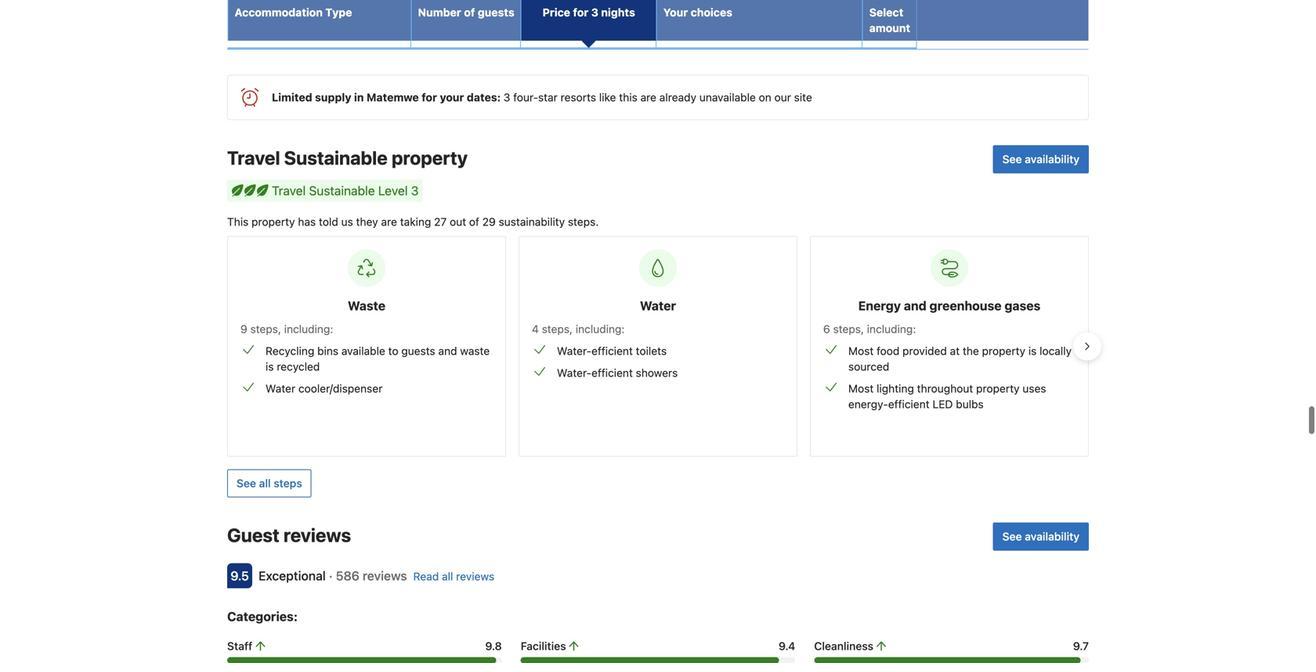 Task type: vqa. For each thing, say whether or not it's contained in the screenshot.


Task type: describe. For each thing, give the bounding box(es) containing it.
0 vertical spatial of
[[464, 6, 475, 19]]

energy and greenhouse gases
[[859, 299, 1041, 313]]

us
[[341, 215, 353, 228]]

1 per from the left
[[530, 24, 543, 33]]

water- for water-efficient toilets
[[557, 345, 592, 358]]

1 vertical spatial are
[[381, 215, 397, 228]]

4
[[532, 323, 539, 336]]

dates:
[[467, 91, 501, 104]]

see availability for travel sustainable property
[[1003, 153, 1080, 166]]

in
[[354, 91, 364, 104]]

our
[[775, 91, 792, 104]]

cleanliness
[[815, 640, 874, 653]]

lighting
[[877, 382, 915, 395]]

recycled
[[277, 360, 320, 373]]

exceptional
[[259, 569, 326, 584]]

your
[[664, 6, 688, 19]]

most food provided at the property is locally sourced
[[849, 345, 1072, 373]]

read all reviews
[[414, 571, 495, 583]]

uses
[[1023, 382, 1047, 395]]

9.5
[[231, 569, 249, 584]]

limited
[[272, 91, 312, 104]]

1 horizontal spatial 3
[[504, 91, 511, 104]]

efficient inside most lighting throughout property uses energy-efficient led bulbs
[[889, 398, 930, 411]]

travel sustainable property
[[227, 147, 468, 169]]

led
[[933, 398, 954, 411]]

star
[[539, 91, 558, 104]]

property up level on the left top of the page
[[392, 147, 468, 169]]

throughout
[[918, 382, 974, 395]]

price for 3 nights
[[543, 6, 636, 19]]

see availability for guest reviews
[[1003, 531, 1080, 543]]

type
[[326, 6, 352, 19]]

city
[[611, 8, 626, 17]]

number
[[418, 6, 462, 19]]

9 steps, including:
[[241, 323, 333, 336]]

including: for water
[[576, 323, 625, 336]]

price
[[543, 6, 571, 19]]

2 horizontal spatial 3
[[592, 6, 599, 19]]

2 horizontal spatial reviews
[[456, 571, 495, 583]]

person
[[545, 24, 572, 33]]

guests inside recycling bins available to guests and waste is recycled
[[402, 345, 436, 358]]

facilities 9.4 meter
[[521, 658, 796, 664]]

has
[[298, 215, 316, 228]]

travel sustainable level 3
[[272, 183, 419, 198]]

6
[[824, 323, 831, 336]]

unavailable
[[700, 91, 756, 104]]

this property has told us they are taking 27 out of 29 sustainability steps.
[[227, 215, 599, 228]]

0 horizontal spatial 3
[[411, 183, 419, 198]]

energy
[[859, 299, 901, 313]]

steps, for water
[[542, 323, 573, 336]]

6 steps, including:
[[824, 323, 917, 336]]

is inside most food provided at the property is locally sourced
[[1029, 345, 1037, 358]]

greenhouse
[[930, 299, 1002, 313]]

read
[[414, 571, 439, 583]]

travel for travel sustainable level 3
[[272, 183, 306, 198]]

0 horizontal spatial reviews
[[284, 525, 351, 547]]

water-efficient toilets
[[557, 345, 667, 358]]

staff 9.8 meter
[[227, 658, 502, 664]]

already
[[660, 91, 697, 104]]

5.00
[[591, 8, 608, 17]]

matemwe
[[367, 91, 419, 104]]

cooler/dispenser
[[299, 382, 383, 395]]

0 vertical spatial guests
[[478, 6, 515, 19]]

0 horizontal spatial for
[[422, 91, 437, 104]]

staff
[[227, 640, 253, 653]]

see all steps button
[[227, 470, 312, 498]]

recycling bins available to guests and waste is recycled
[[266, 345, 490, 373]]

your choices
[[664, 6, 733, 19]]

review categories element
[[227, 608, 298, 627]]

·
[[329, 569, 333, 584]]

most for most food provided at the property is locally sourced
[[849, 345, 874, 358]]

cleanliness 9.7 meter
[[815, 658, 1090, 664]]

bulbs
[[956, 398, 984, 411]]

all for read
[[442, 571, 453, 583]]

this
[[227, 215, 249, 228]]

toilets
[[636, 345, 667, 358]]

accommodation type
[[235, 6, 352, 19]]

9.4
[[779, 640, 796, 653]]

they
[[356, 215, 378, 228]]

steps, for energy and greenhouse gases
[[834, 323, 865, 336]]

1 horizontal spatial for
[[573, 6, 589, 19]]

27
[[434, 215, 447, 228]]

2 per from the left
[[574, 24, 587, 33]]

nights
[[602, 6, 636, 19]]

see inside see all steps 'button'
[[237, 477, 256, 490]]

guest reviews
[[227, 525, 351, 547]]

1 horizontal spatial reviews
[[363, 569, 407, 584]]

availability for travel sustainable property
[[1026, 153, 1080, 166]]

night
[[589, 24, 609, 33]]

sustainable for property
[[284, 147, 388, 169]]

travel for travel sustainable property
[[227, 147, 280, 169]]

told
[[319, 215, 338, 228]]

sourced
[[849, 360, 890, 373]]

like
[[600, 91, 616, 104]]

waste
[[460, 345, 490, 358]]

resorts
[[561, 91, 597, 104]]

and inside recycling bins available to guests and waste is recycled
[[439, 345, 457, 358]]

water-efficient showers
[[557, 367, 678, 380]]



Task type: locate. For each thing, give the bounding box(es) containing it.
efficient
[[592, 345, 633, 358], [592, 367, 633, 380], [889, 398, 930, 411]]

out
[[450, 215, 466, 228]]

water for water cooler/dispenser
[[266, 382, 296, 395]]

including: for energy and greenhouse gases
[[868, 323, 917, 336]]

most for most lighting throughout property uses energy-efficient led bulbs
[[849, 382, 874, 395]]

3 right us$
[[592, 6, 599, 19]]

0 vertical spatial most
[[849, 345, 874, 358]]

steps, right 9
[[250, 323, 281, 336]]

limited supply in matemwe for your dates: 3 four-star resorts like this are already unavailable on our site
[[272, 91, 813, 104]]

2 water- from the top
[[557, 367, 592, 380]]

bins
[[318, 345, 339, 358]]

efficient down water-efficient toilets on the bottom of page
[[592, 367, 633, 380]]

0 vertical spatial see availability
[[1003, 153, 1080, 166]]

0 vertical spatial see
[[1003, 153, 1023, 166]]

us$ 5.00 city tax per person per night
[[530, 8, 640, 33]]

1 most from the top
[[849, 345, 874, 358]]

3
[[592, 6, 599, 19], [504, 91, 511, 104], [411, 183, 419, 198]]

4 steps, including:
[[532, 323, 625, 336]]

of right number
[[464, 6, 475, 19]]

for left your
[[422, 91, 437, 104]]

excluded:
[[530, 8, 570, 17]]

all inside see all steps 'button'
[[259, 477, 271, 490]]

most lighting throughout property uses energy-efficient led bulbs
[[849, 382, 1047, 411]]

water- down 4 steps, including:
[[557, 345, 592, 358]]

1 horizontal spatial and
[[904, 299, 927, 313]]

select amount
[[870, 6, 911, 34]]

availability for guest reviews
[[1026, 531, 1080, 543]]

2 most from the top
[[849, 382, 874, 395]]

taking
[[400, 215, 431, 228]]

2 see availability button from the top
[[994, 523, 1090, 551]]

site
[[795, 91, 813, 104]]

number of guests
[[418, 6, 515, 19]]

guests right "to"
[[402, 345, 436, 358]]

1 vertical spatial water-
[[557, 367, 592, 380]]

property inside most lighting throughout property uses energy-efficient led bulbs
[[977, 382, 1020, 395]]

is left 'locally'
[[1029, 345, 1037, 358]]

accommodation
[[235, 6, 323, 19]]

efficient for showers
[[592, 367, 633, 380]]

including: for waste
[[284, 323, 333, 336]]

see availability button for guest reviews
[[994, 523, 1090, 551]]

four-
[[514, 91, 539, 104]]

9.7
[[1074, 640, 1090, 653]]

gases
[[1005, 299, 1041, 313]]

waste
[[348, 299, 386, 313]]

most inside most lighting throughout property uses energy-efficient led bulbs
[[849, 382, 874, 395]]

1 vertical spatial see availability button
[[994, 523, 1090, 551]]

2 horizontal spatial including:
[[868, 323, 917, 336]]

9
[[241, 323, 248, 336]]

property inside most food provided at the property is locally sourced
[[983, 345, 1026, 358]]

property
[[392, 147, 468, 169], [252, 215, 295, 228], [983, 345, 1026, 358], [977, 382, 1020, 395]]

and right energy
[[904, 299, 927, 313]]

for left 5.00
[[573, 6, 589, 19]]

reviews right 586
[[363, 569, 407, 584]]

all right read
[[442, 571, 453, 583]]

3 left four-
[[504, 91, 511, 104]]

including: up 'food'
[[868, 323, 917, 336]]

efficient up water-efficient showers
[[592, 345, 633, 358]]

water-
[[557, 345, 592, 358], [557, 367, 592, 380]]

us$
[[573, 8, 589, 17]]

0 vertical spatial for
[[573, 6, 589, 19]]

for
[[573, 6, 589, 19], [422, 91, 437, 104]]

your
[[440, 91, 464, 104]]

1 vertical spatial is
[[266, 360, 274, 373]]

energy-
[[849, 398, 889, 411]]

1 vertical spatial 3
[[504, 91, 511, 104]]

sustainability
[[499, 215, 565, 228]]

including:
[[284, 323, 333, 336], [576, 323, 625, 336], [868, 323, 917, 336]]

locally
[[1040, 345, 1072, 358]]

water- for water-efficient showers
[[557, 367, 592, 380]]

sustainable
[[284, 147, 388, 169], [309, 183, 375, 198]]

see availability button
[[994, 145, 1090, 173], [994, 523, 1090, 551]]

0 horizontal spatial steps,
[[250, 323, 281, 336]]

exceptional · 586 reviews
[[259, 569, 407, 584]]

most up 'energy-'
[[849, 382, 874, 395]]

see availability button for travel sustainable property
[[994, 145, 1090, 173]]

are right this
[[641, 91, 657, 104]]

1 horizontal spatial per
[[574, 24, 587, 33]]

1 water- from the top
[[557, 345, 592, 358]]

all for see
[[259, 477, 271, 490]]

1 horizontal spatial water
[[640, 299, 677, 313]]

1 vertical spatial most
[[849, 382, 874, 395]]

the
[[963, 345, 980, 358]]

and left waste
[[439, 345, 457, 358]]

see all steps
[[237, 477, 302, 490]]

rated exceptional element
[[259, 569, 326, 584]]

available
[[342, 345, 386, 358]]

efficient for toilets
[[592, 345, 633, 358]]

3 steps, from the left
[[834, 323, 865, 336]]

sustainable up the travel sustainable level 3
[[284, 147, 388, 169]]

0 horizontal spatial are
[[381, 215, 397, 228]]

guest
[[227, 525, 280, 547]]

all left steps
[[259, 477, 271, 490]]

property left "has"
[[252, 215, 295, 228]]

1 vertical spatial all
[[442, 571, 453, 583]]

2 steps, from the left
[[542, 323, 573, 336]]

are
[[641, 91, 657, 104], [381, 215, 397, 228]]

0 horizontal spatial including:
[[284, 323, 333, 336]]

efficient down lighting on the bottom of page
[[889, 398, 930, 411]]

2 availability from the top
[[1026, 531, 1080, 543]]

property right the the
[[983, 345, 1026, 358]]

1 vertical spatial for
[[422, 91, 437, 104]]

water up toilets
[[640, 299, 677, 313]]

0 vertical spatial availability
[[1026, 153, 1080, 166]]

and
[[904, 299, 927, 313], [439, 345, 457, 358]]

1 horizontal spatial all
[[442, 571, 453, 583]]

2 including: from the left
[[576, 323, 625, 336]]

1 see availability button from the top
[[994, 145, 1090, 173]]

29
[[483, 215, 496, 228]]

showers
[[636, 367, 678, 380]]

property up bulbs
[[977, 382, 1020, 395]]

1 vertical spatial of
[[469, 215, 480, 228]]

of
[[464, 6, 475, 19], [469, 215, 480, 228]]

select
[[870, 6, 904, 19]]

1 availability from the top
[[1026, 153, 1080, 166]]

586
[[336, 569, 360, 584]]

steps,
[[250, 323, 281, 336], [542, 323, 573, 336], [834, 323, 865, 336]]

1 horizontal spatial steps,
[[542, 323, 573, 336]]

0 vertical spatial is
[[1029, 345, 1037, 358]]

is down recycling
[[266, 360, 274, 373]]

1 vertical spatial travel
[[272, 183, 306, 198]]

0 vertical spatial are
[[641, 91, 657, 104]]

this
[[619, 91, 638, 104]]

3 right level on the left top of the page
[[411, 183, 419, 198]]

0 vertical spatial travel
[[227, 147, 280, 169]]

steps, right 4
[[542, 323, 573, 336]]

1 vertical spatial see
[[237, 477, 256, 490]]

provided
[[903, 345, 948, 358]]

most up sourced
[[849, 345, 874, 358]]

0 horizontal spatial is
[[266, 360, 274, 373]]

1 see availability from the top
[[1003, 153, 1080, 166]]

2 see availability from the top
[[1003, 531, 1080, 543]]

including: up recycling
[[284, 323, 333, 336]]

1 horizontal spatial guests
[[478, 6, 515, 19]]

2 horizontal spatial steps,
[[834, 323, 865, 336]]

0 vertical spatial see availability button
[[994, 145, 1090, 173]]

see
[[1003, 153, 1023, 166], [237, 477, 256, 490], [1003, 531, 1023, 543]]

0 vertical spatial all
[[259, 477, 271, 490]]

1 steps, from the left
[[250, 323, 281, 336]]

per
[[530, 24, 543, 33], [574, 24, 587, 33]]

steps, for waste
[[250, 323, 281, 336]]

0 horizontal spatial guests
[[402, 345, 436, 358]]

2 vertical spatial efficient
[[889, 398, 930, 411]]

guests left excluded:
[[478, 6, 515, 19]]

steps
[[274, 477, 302, 490]]

sustainable up us at the left top
[[309, 183, 375, 198]]

1 vertical spatial efficient
[[592, 367, 633, 380]]

0 horizontal spatial per
[[530, 24, 543, 33]]

carousel region
[[215, 230, 1102, 464]]

tax
[[628, 8, 640, 17]]

0 horizontal spatial all
[[259, 477, 271, 490]]

1 vertical spatial see availability
[[1003, 531, 1080, 543]]

is inside recycling bins available to guests and waste is recycled
[[266, 360, 274, 373]]

steps.
[[568, 215, 599, 228]]

1 vertical spatial guests
[[402, 345, 436, 358]]

per down us$
[[574, 24, 587, 33]]

water cooler/dispenser
[[266, 382, 383, 395]]

1 including: from the left
[[284, 323, 333, 336]]

travel
[[227, 147, 280, 169], [272, 183, 306, 198]]

water
[[640, 299, 677, 313], [266, 382, 296, 395]]

see for guest reviews
[[1003, 531, 1023, 543]]

water for water
[[640, 299, 677, 313]]

per down excluded:
[[530, 24, 543, 33]]

0 vertical spatial 3
[[592, 6, 599, 19]]

is
[[1029, 345, 1037, 358], [266, 360, 274, 373]]

level
[[378, 183, 408, 198]]

scored 9.5 element
[[227, 564, 252, 589]]

sustainable for level
[[309, 183, 375, 198]]

1 vertical spatial water
[[266, 382, 296, 395]]

travel up this
[[227, 147, 280, 169]]

categories:
[[227, 610, 298, 625]]

are right they at the top of the page
[[381, 215, 397, 228]]

0 horizontal spatial and
[[439, 345, 457, 358]]

including: up water-efficient toilets on the bottom of page
[[576, 323, 625, 336]]

1 vertical spatial availability
[[1026, 531, 1080, 543]]

water down the 'recycled'
[[266, 382, 296, 395]]

0 vertical spatial water-
[[557, 345, 592, 358]]

0 vertical spatial efficient
[[592, 345, 633, 358]]

most inside most food provided at the property is locally sourced
[[849, 345, 874, 358]]

1 vertical spatial and
[[439, 345, 457, 358]]

amount
[[870, 22, 911, 34]]

3 including: from the left
[[868, 323, 917, 336]]

supply
[[315, 91, 352, 104]]

1 horizontal spatial including:
[[576, 323, 625, 336]]

reviews up ·
[[284, 525, 351, 547]]

facilities
[[521, 640, 566, 653]]

at
[[951, 345, 960, 358]]

recycling
[[266, 345, 315, 358]]

to
[[388, 345, 399, 358]]

0 vertical spatial and
[[904, 299, 927, 313]]

see availability
[[1003, 153, 1080, 166], [1003, 531, 1080, 543]]

1 horizontal spatial is
[[1029, 345, 1037, 358]]

see for travel sustainable property
[[1003, 153, 1023, 166]]

guest reviews element
[[227, 523, 987, 548]]

2 vertical spatial 3
[[411, 183, 419, 198]]

reviews
[[284, 525, 351, 547], [363, 569, 407, 584], [456, 571, 495, 583]]

0 vertical spatial water
[[640, 299, 677, 313]]

1 horizontal spatial are
[[641, 91, 657, 104]]

1 vertical spatial sustainable
[[309, 183, 375, 198]]

travel up "has"
[[272, 183, 306, 198]]

reviews right read
[[456, 571, 495, 583]]

water- down water-efficient toilets on the bottom of page
[[557, 367, 592, 380]]

of left '29'
[[469, 215, 480, 228]]

0 horizontal spatial water
[[266, 382, 296, 395]]

0 vertical spatial sustainable
[[284, 147, 388, 169]]

steps, right "6"
[[834, 323, 865, 336]]

2 vertical spatial see
[[1003, 531, 1023, 543]]



